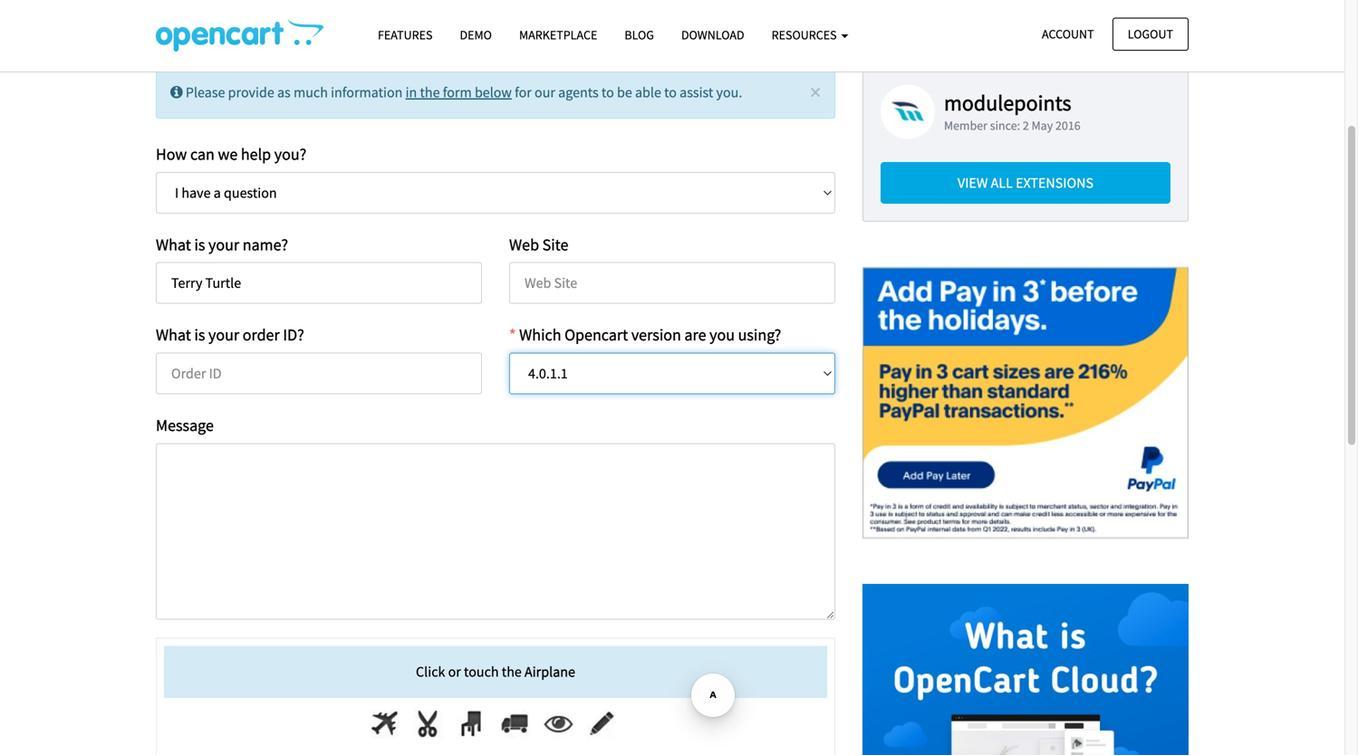 Task type: describe. For each thing, give the bounding box(es) containing it.
click
[[416, 663, 445, 682]]

message
[[156, 416, 214, 436]]

1 horizontal spatial the
[[502, 663, 522, 682]]

view
[[958, 174, 988, 192]]

paypal blog image
[[863, 240, 1189, 567]]

What is your order ID? text field
[[156, 353, 482, 395]]

is for order
[[194, 325, 205, 345]]

your for name?
[[208, 235, 239, 255]]

you.
[[716, 83, 743, 102]]

much
[[294, 83, 328, 102]]

demo
[[460, 27, 492, 43]]

resources link
[[758, 19, 862, 51]]

please
[[186, 83, 225, 102]]

since:
[[990, 118, 1021, 134]]

name?
[[243, 235, 288, 255]]

2016
[[1056, 118, 1081, 134]]

× button
[[810, 78, 821, 106]]

what is your name?
[[156, 235, 288, 255]]

site
[[543, 235, 569, 255]]

agents
[[558, 83, 599, 102]]

assist
[[680, 83, 714, 102]]

opencart
[[565, 325, 628, 345]]

demo link
[[446, 19, 506, 51]]

modulepoints member since: 2 may 2016
[[944, 89, 1081, 134]]

opencart cloud image
[[863, 585, 1189, 756]]

what is your order id?
[[156, 325, 304, 345]]

you
[[710, 325, 735, 345]]

as
[[277, 83, 291, 102]]

for
[[515, 83, 532, 102]]

using?
[[738, 325, 782, 345]]

our
[[535, 83, 556, 102]]

info circle image
[[170, 85, 183, 100]]

airplane
[[525, 663, 575, 682]]

view all extensions
[[958, 174, 1094, 192]]

may
[[1032, 118, 1053, 134]]

marketplace
[[519, 27, 598, 43]]

download
[[682, 27, 745, 43]]

modulepoints
[[944, 89, 1072, 116]]

view all extensions link
[[881, 162, 1171, 204]]

resources
[[772, 27, 840, 43]]

extensions
[[1016, 174, 1094, 192]]

×
[[810, 78, 821, 106]]

form
[[443, 83, 472, 102]]

order
[[243, 325, 280, 345]]



Task type: locate. For each thing, give the bounding box(es) containing it.
logout link
[[1113, 18, 1189, 51]]

1 vertical spatial what
[[156, 325, 191, 345]]

2 what from the top
[[156, 325, 191, 345]]

is for name?
[[194, 235, 205, 255]]

1 vertical spatial is
[[194, 325, 205, 345]]

2 your from the top
[[208, 325, 239, 345]]

0 vertical spatial is
[[194, 235, 205, 255]]

features link
[[364, 19, 446, 51]]

1 vertical spatial the
[[502, 663, 522, 682]]

what left order
[[156, 325, 191, 345]]

all
[[991, 174, 1013, 192]]

Message text field
[[156, 443, 836, 620]]

in
[[406, 83, 417, 102]]

0 horizontal spatial to
[[602, 83, 614, 102]]

0 vertical spatial your
[[208, 235, 239, 255]]

What is your name? text field
[[156, 263, 482, 304]]

provide
[[228, 83, 274, 102]]

account link
[[1027, 18, 1110, 51]]

what down the how
[[156, 235, 191, 255]]

your left 'name?'
[[208, 235, 239, 255]]

id?
[[283, 325, 304, 345]]

which opencart version are you using?
[[519, 325, 782, 345]]

how can we help you?
[[156, 144, 307, 165]]

1 to from the left
[[602, 83, 614, 102]]

modulepoints image
[[881, 85, 935, 139]]

logout
[[1128, 26, 1174, 42]]

below
[[475, 83, 512, 102]]

your left order
[[208, 325, 239, 345]]

opencart - contact image
[[156, 19, 324, 52]]

to right "able" at top
[[664, 83, 677, 102]]

you?
[[274, 144, 307, 165]]

1 is from the top
[[194, 235, 205, 255]]

account
[[1042, 26, 1094, 42]]

what
[[156, 235, 191, 255], [156, 325, 191, 345]]

your
[[208, 235, 239, 255], [208, 325, 239, 345]]

click or touch the airplane
[[416, 663, 575, 682]]

information
[[331, 83, 403, 102]]

download link
[[668, 19, 758, 51]]

blog
[[625, 27, 654, 43]]

is left order
[[194, 325, 205, 345]]

2 is from the top
[[194, 325, 205, 345]]

Web Site text field
[[509, 263, 836, 304]]

what for what is your name?
[[156, 235, 191, 255]]

0 vertical spatial what
[[156, 235, 191, 255]]

the
[[420, 83, 440, 102], [502, 663, 522, 682]]

the right touch
[[502, 663, 522, 682]]

is
[[194, 235, 205, 255], [194, 325, 205, 345]]

web
[[509, 235, 539, 255]]

your for order
[[208, 325, 239, 345]]

to left the be
[[602, 83, 614, 102]]

touch
[[464, 663, 499, 682]]

what for what is your order id?
[[156, 325, 191, 345]]

0 horizontal spatial the
[[420, 83, 440, 102]]

able
[[635, 83, 662, 102]]

is left 'name?'
[[194, 235, 205, 255]]

or
[[448, 663, 461, 682]]

to
[[602, 83, 614, 102], [664, 83, 677, 102]]

1 your from the top
[[208, 235, 239, 255]]

blog link
[[611, 19, 668, 51]]

1 what from the top
[[156, 235, 191, 255]]

2
[[1023, 118, 1029, 134]]

1 vertical spatial your
[[208, 325, 239, 345]]

we
[[218, 144, 238, 165]]

which
[[519, 325, 561, 345]]

1 horizontal spatial to
[[664, 83, 677, 102]]

help
[[241, 144, 271, 165]]

0 vertical spatial the
[[420, 83, 440, 102]]

web site
[[509, 235, 569, 255]]

version
[[632, 325, 681, 345]]

2 to from the left
[[664, 83, 677, 102]]

can
[[190, 144, 215, 165]]

be
[[617, 83, 632, 102]]

the right in
[[420, 83, 440, 102]]

how
[[156, 144, 187, 165]]

features
[[378, 27, 433, 43]]

are
[[685, 325, 707, 345]]

please provide as much information in the form below for our agents to be able to assist you.
[[183, 83, 743, 102]]

member
[[944, 118, 988, 134]]

marketplace link
[[506, 19, 611, 51]]



Task type: vqa. For each thing, say whether or not it's contained in the screenshot.
is
yes



